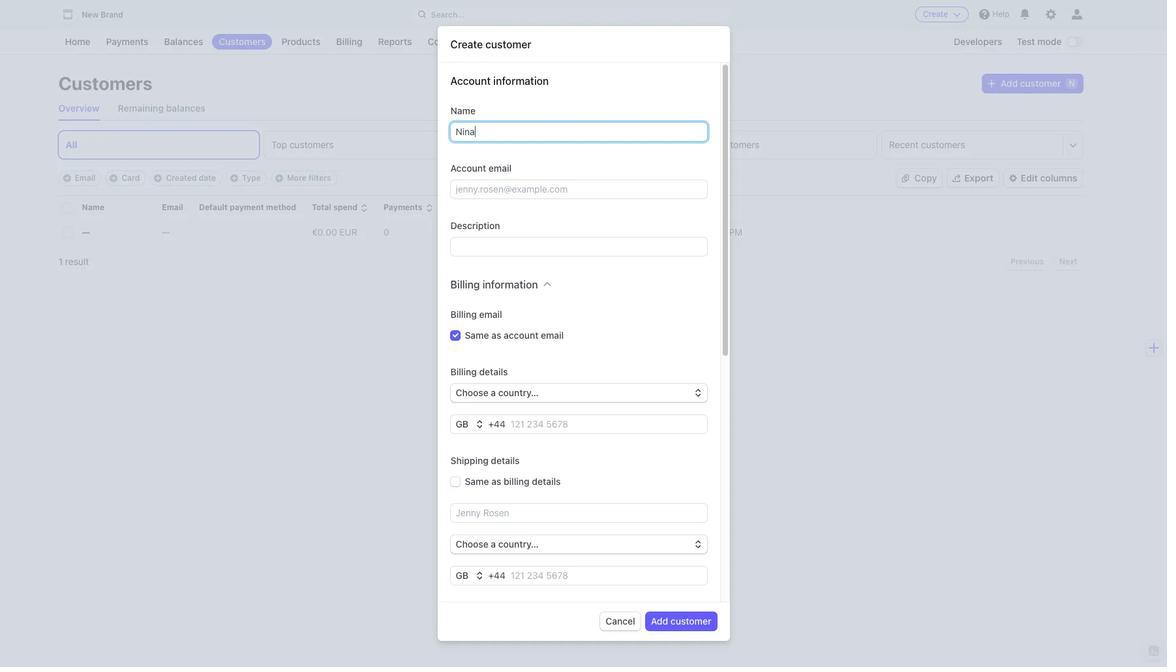Task type: describe. For each thing, give the bounding box(es) containing it.
billing for billing email
[[451, 309, 477, 320]]

— for 2nd — link
[[162, 226, 170, 237]]

cancel button
[[601, 612, 641, 631]]

same for same as account email
[[465, 330, 489, 341]]

Search… search field
[[411, 6, 731, 23]]

top customers
[[272, 139, 334, 150]]

billing information
[[451, 279, 538, 291]]

billing
[[504, 476, 530, 487]]

1 vertical spatial customers
[[58, 72, 152, 94]]

cancel
[[606, 616, 636, 627]]

billing for billing information
[[451, 279, 480, 291]]

billing for billing details
[[451, 366, 477, 377]]

account
[[504, 330, 539, 341]]

add type image
[[230, 174, 238, 182]]

add customer button
[[646, 612, 717, 631]]

0 vertical spatial add customer
[[1001, 78, 1062, 89]]

a for 1st choose a country… dropdown button
[[491, 387, 496, 398]]

open overflow menu image
[[1070, 141, 1078, 149]]

2 — link from the left
[[162, 221, 199, 243]]

svg image
[[902, 174, 910, 182]]

2 vertical spatial email
[[541, 330, 564, 341]]

recent customers
[[890, 139, 966, 150]]

shipping
[[451, 455, 489, 466]]

add more filters image
[[275, 174, 283, 182]]

1 result
[[58, 256, 89, 267]]

account for account information
[[451, 75, 491, 87]]

columns
[[1041, 172, 1078, 183]]

choose a country… for first choose a country… dropdown button from the bottom of the page
[[456, 539, 539, 550]]

developers
[[954, 36, 1003, 47]]

more filters
[[287, 173, 331, 183]]

connect
[[428, 36, 464, 47]]

oct
[[673, 226, 689, 237]]

home
[[65, 36, 90, 47]]

oct 17, 7:21 pm
[[673, 226, 743, 237]]

time
[[500, 139, 518, 150]]

3 eur from the left
[[538, 226, 556, 237]]

0 vertical spatial customers
[[219, 36, 266, 47]]

total
[[312, 202, 331, 212]]

details for billing details
[[479, 366, 508, 377]]

balances
[[166, 102, 206, 114]]

remaining balances
[[118, 102, 206, 114]]

billing email
[[451, 309, 502, 320]]

44 for 121 234 5678 telephone field
[[494, 570, 506, 581]]

description
[[451, 220, 500, 231]]

next
[[1060, 257, 1078, 266]]

next button
[[1055, 254, 1083, 270]]

1 €0.00 from the left
[[312, 226, 337, 237]]

developers link
[[948, 34, 1010, 50]]

2 customers from the left
[[521, 139, 565, 150]]

edit columns button
[[1004, 169, 1083, 187]]

filters
[[309, 173, 331, 183]]

3 €0.00 eur link from the left
[[510, 221, 594, 243]]

2 €0.00 eur link from the left
[[449, 221, 510, 243]]

details for shipping details
[[491, 455, 520, 466]]

edit columns
[[1021, 172, 1078, 183]]

copy button
[[897, 169, 943, 187]]

customers link
[[212, 34, 273, 50]]

copy
[[915, 172, 938, 183]]

payment
[[230, 202, 264, 212]]

default
[[199, 202, 228, 212]]

all
[[66, 139, 77, 150]]

same as billing details
[[465, 476, 561, 487]]

2 choose a country… button from the top
[[451, 535, 707, 554]]

repeat customers link
[[677, 131, 877, 159]]

reports
[[378, 36, 412, 47]]

account email
[[451, 163, 512, 174]]

3 €0.00 from the left
[[510, 226, 535, 237]]

products
[[282, 36, 321, 47]]

+ 44 for 121 234 5678 phone field
[[489, 418, 506, 430]]

recent customers link
[[883, 131, 1064, 159]]

1 horizontal spatial payments
[[384, 202, 423, 212]]

1 €0.00 eur link from the left
[[312, 221, 384, 243]]

repeat
[[684, 139, 713, 150]]

top
[[272, 139, 287, 150]]

export button
[[948, 169, 999, 187]]

balances
[[164, 36, 203, 47]]

+ 44 for 121 234 5678 telephone field
[[489, 570, 506, 581]]

mode
[[1038, 36, 1062, 47]]

account information
[[451, 75, 549, 87]]

same as account email
[[465, 330, 564, 341]]

Account email email field
[[451, 180, 707, 198]]

customers for recent customers
[[922, 139, 966, 150]]

remaining balances link
[[118, 97, 206, 120]]

create customer
[[451, 39, 532, 50]]

new brand
[[82, 10, 123, 20]]

pm
[[729, 226, 743, 237]]

test
[[1017, 36, 1036, 47]]

shipping details
[[451, 455, 520, 466]]

overview link
[[58, 97, 100, 120]]

remaining
[[118, 102, 164, 114]]

type
[[242, 173, 261, 183]]

result
[[65, 256, 89, 267]]

Name text field
[[451, 123, 707, 141]]

all link
[[58, 131, 259, 159]]

toolbar containing email
[[58, 170, 337, 186]]

Jenny Rosen text field
[[451, 504, 707, 522]]

add created date image
[[154, 174, 162, 182]]

email for billing email
[[479, 309, 502, 320]]

first-time customers link
[[470, 131, 671, 159]]

export
[[965, 172, 994, 183]]

top customers link
[[264, 131, 465, 159]]

0 link
[[384, 221, 449, 243]]

billing details
[[451, 366, 508, 377]]

— for second — link from the right
[[82, 226, 90, 237]]

0 vertical spatial email
[[75, 173, 96, 183]]



Task type: locate. For each thing, give the bounding box(es) containing it.
create button
[[916, 7, 970, 22]]

created
[[166, 173, 197, 183]]

choose a country… button down jenny rosen text field
[[451, 535, 707, 554]]

1 + 44 from the top
[[489, 418, 506, 430]]

€0.00 eur link down account email email field
[[510, 221, 594, 243]]

choose a country… button up 121 234 5678 phone field
[[451, 384, 707, 402]]

0 vertical spatial choose
[[456, 387, 489, 398]]

0 vertical spatial country…
[[499, 387, 539, 398]]

reports link
[[372, 34, 419, 50]]

0 vertical spatial same
[[465, 330, 489, 341]]

oct 17, 7:21 pm link
[[673, 221, 1083, 243]]

0 horizontal spatial create
[[451, 39, 483, 50]]

customers
[[219, 36, 266, 47], [58, 72, 152, 94]]

connect link
[[421, 34, 471, 50]]

create inside button
[[924, 9, 949, 19]]

0 vertical spatial as
[[492, 330, 502, 341]]

country…
[[499, 387, 539, 398], [499, 539, 539, 550]]

0 vertical spatial name
[[451, 105, 476, 116]]

create
[[924, 9, 949, 19], [451, 39, 483, 50]]

information up billing email
[[483, 279, 538, 291]]

1 horizontal spatial more
[[480, 36, 502, 47]]

2 horizontal spatial customer
[[1021, 78, 1062, 89]]

2 choose a country… from the top
[[456, 539, 539, 550]]

add right svg icon
[[1001, 78, 1019, 89]]

0 vertical spatial choose a country… button
[[451, 384, 707, 402]]

as left billing
[[492, 476, 502, 487]]

same down shipping
[[465, 476, 489, 487]]

payments link
[[100, 34, 155, 50]]

choose a country… for 1st choose a country… dropdown button
[[456, 387, 539, 398]]

1 vertical spatial name
[[82, 202, 105, 212]]

4 customers from the left
[[922, 139, 966, 150]]

1 account from the top
[[451, 75, 491, 87]]

customers inside "link"
[[716, 139, 760, 150]]

brand
[[101, 10, 123, 20]]

0 horizontal spatial add
[[651, 616, 669, 627]]

1 vertical spatial same
[[465, 476, 489, 487]]

1 horizontal spatial customer
[[671, 616, 712, 627]]

0 vertical spatial payments
[[106, 36, 149, 47]]

7:21
[[707, 226, 727, 237]]

1 vertical spatial account
[[451, 163, 487, 174]]

add customer inside button
[[651, 616, 712, 627]]

1 tab list from the top
[[58, 97, 1083, 121]]

1 — from the left
[[82, 226, 90, 237]]

0 vertical spatial create
[[924, 9, 949, 19]]

1 horizontal spatial add customer
[[1001, 78, 1062, 89]]

products link
[[275, 34, 327, 50]]

account for account email
[[451, 163, 487, 174]]

1 vertical spatial customer
[[1021, 78, 1062, 89]]

1 same from the top
[[465, 330, 489, 341]]

customer
[[486, 39, 532, 50], [1021, 78, 1062, 89], [671, 616, 712, 627]]

— link
[[82, 221, 120, 243], [162, 221, 199, 243]]

new
[[82, 10, 99, 20]]

more right add more filters image
[[287, 173, 307, 183]]

1 choose a country… button from the top
[[451, 384, 707, 402]]

44
[[494, 418, 506, 430], [494, 570, 506, 581]]

€0.00 eur link
[[312, 221, 384, 243], [449, 221, 510, 243], [510, 221, 594, 243]]

customers for top customers
[[290, 139, 334, 150]]

1 vertical spatial as
[[492, 476, 502, 487]]

overview
[[58, 102, 100, 114]]

0 horizontal spatial name
[[82, 202, 105, 212]]

name right select all checkbox
[[82, 202, 105, 212]]

3 €0.00 eur from the left
[[510, 226, 556, 237]]

information for account information
[[494, 75, 549, 87]]

as
[[492, 330, 502, 341], [492, 476, 502, 487]]

1
[[58, 256, 63, 267]]

search…
[[431, 9, 464, 19]]

1 horizontal spatial —
[[162, 226, 170, 237]]

same
[[465, 330, 489, 341], [465, 476, 489, 487]]

payments down the brand
[[106, 36, 149, 47]]

2 — from the left
[[162, 226, 170, 237]]

create for create customer
[[451, 39, 483, 50]]

1 horizontal spatial — link
[[162, 221, 199, 243]]

1 vertical spatial payments
[[384, 202, 423, 212]]

+ for 121 234 5678 phone field
[[489, 418, 494, 430]]

more for more filters
[[287, 173, 307, 183]]

billing for billing
[[336, 36, 363, 47]]

0 vertical spatial information
[[494, 75, 549, 87]]

created date
[[166, 173, 216, 183]]

add inside button
[[651, 616, 669, 627]]

previous
[[1011, 257, 1045, 266]]

account down "create customer"
[[451, 75, 491, 87]]

121 234 5678 telephone field
[[506, 415, 707, 433]]

choose
[[456, 387, 489, 398], [456, 539, 489, 550]]

billing down billing information
[[451, 309, 477, 320]]

new brand button
[[58, 5, 136, 24]]

country… down the billing details
[[499, 387, 539, 398]]

tab list up account email email field
[[58, 131, 1083, 159]]

add
[[1001, 78, 1019, 89], [651, 616, 669, 627]]

1 horizontal spatial email
[[162, 202, 183, 212]]

first-time customers
[[478, 139, 565, 150]]

— link right the select item option
[[82, 221, 120, 243]]

1 vertical spatial email
[[479, 309, 502, 320]]

0 vertical spatial tab list
[[58, 97, 1083, 121]]

Select Item checkbox
[[62, 227, 71, 236]]

details down same as account email
[[479, 366, 508, 377]]

— link down "default"
[[162, 221, 199, 243]]

choose a country… button
[[451, 384, 707, 402], [451, 535, 707, 554]]

1 + from the top
[[489, 418, 494, 430]]

0 horizontal spatial customers
[[58, 72, 152, 94]]

payments up '0' link
[[384, 202, 423, 212]]

€0.00 down total
[[312, 226, 337, 237]]

0 horizontal spatial more
[[287, 173, 307, 183]]

customers
[[290, 139, 334, 150], [521, 139, 565, 150], [716, 139, 760, 150], [922, 139, 966, 150]]

1 a from the top
[[491, 387, 496, 398]]

121 234 5678 telephone field
[[506, 567, 707, 585]]

2 choose from the top
[[456, 539, 489, 550]]

details up same as billing details
[[491, 455, 520, 466]]

€0.00 eur link down spend
[[312, 221, 384, 243]]

customers left products
[[219, 36, 266, 47]]

tab list containing all
[[58, 131, 1083, 159]]

card
[[122, 173, 140, 183]]

1 horizontal spatial name
[[451, 105, 476, 116]]

€0.00 eur up description 'text box'
[[510, 226, 556, 237]]

Description text field
[[451, 238, 707, 256]]

1 vertical spatial information
[[483, 279, 538, 291]]

1 vertical spatial + 44
[[489, 570, 506, 581]]

2 as from the top
[[492, 476, 502, 487]]

0 vertical spatial email
[[489, 163, 512, 174]]

0 vertical spatial more
[[480, 36, 502, 47]]

17,
[[691, 226, 705, 237]]

1 vertical spatial choose
[[456, 539, 489, 550]]

more up account information
[[480, 36, 502, 47]]

more button
[[474, 34, 522, 50]]

default payment method
[[199, 202, 296, 212]]

more for more
[[480, 36, 502, 47]]

2 country… from the top
[[499, 539, 539, 550]]

1 horizontal spatial €0.00
[[449, 226, 474, 237]]

n
[[1070, 78, 1076, 88]]

0 vertical spatial account
[[451, 75, 491, 87]]

add right cancel
[[651, 616, 669, 627]]

information
[[494, 75, 549, 87], [483, 279, 538, 291]]

2 €0.00 from the left
[[449, 226, 474, 237]]

1 vertical spatial email
[[162, 202, 183, 212]]

1 eur from the left
[[340, 226, 358, 237]]

billing link
[[330, 34, 369, 50]]

customers for repeat customers
[[716, 139, 760, 150]]

2 account from the top
[[451, 163, 487, 174]]

more inside more button
[[480, 36, 502, 47]]

name
[[451, 105, 476, 116], [82, 202, 105, 212]]

0 horizontal spatial add customer
[[651, 616, 712, 627]]

+ 44
[[489, 418, 506, 430], [489, 570, 506, 581]]

0 vertical spatial customer
[[486, 39, 532, 50]]

first-
[[478, 139, 500, 150]]

customers up copy
[[922, 139, 966, 150]]

€0.00 up billing information
[[449, 226, 474, 237]]

+ for 121 234 5678 telephone field
[[489, 570, 494, 581]]

eur up description 'text box'
[[538, 226, 556, 237]]

1 horizontal spatial €0.00 eur
[[449, 226, 494, 237]]

email
[[75, 173, 96, 183], [162, 202, 183, 212]]

0 vertical spatial 44
[[494, 418, 506, 430]]

2 a from the top
[[491, 539, 496, 550]]

0 horizontal spatial customer
[[486, 39, 532, 50]]

44 for 121 234 5678 phone field
[[494, 418, 506, 430]]

2 horizontal spatial eur
[[538, 226, 556, 237]]

2 tab list from the top
[[58, 131, 1083, 159]]

1 vertical spatial create
[[451, 39, 483, 50]]

1 choose a country… from the top
[[456, 387, 539, 398]]

0 vertical spatial +
[[489, 418, 494, 430]]

customers right top
[[290, 139, 334, 150]]

+
[[489, 418, 494, 430], [489, 570, 494, 581]]

2 + 44 from the top
[[489, 570, 506, 581]]

toolbar
[[58, 170, 337, 186]]

0 vertical spatial choose a country…
[[456, 387, 539, 398]]

1 44 from the top
[[494, 418, 506, 430]]

eur up billing information
[[477, 226, 494, 237]]

spend
[[334, 202, 358, 212]]

0 horizontal spatial —
[[82, 226, 90, 237]]

1 — link from the left
[[82, 221, 120, 243]]

1 vertical spatial add customer
[[651, 616, 712, 627]]

1 horizontal spatial add
[[1001, 78, 1019, 89]]

billing left reports
[[336, 36, 363, 47]]

as left account
[[492, 330, 502, 341]]

0 horizontal spatial eur
[[340, 226, 358, 237]]

billing down billing email
[[451, 366, 477, 377]]

home link
[[58, 34, 97, 50]]

account
[[451, 75, 491, 87], [451, 163, 487, 174]]

customers up overview
[[58, 72, 152, 94]]

1 customers from the left
[[290, 139, 334, 150]]

2 44 from the top
[[494, 570, 506, 581]]

0 horizontal spatial — link
[[82, 221, 120, 243]]

1 vertical spatial a
[[491, 539, 496, 550]]

€0.00 eur link up billing information
[[449, 221, 510, 243]]

email down billing information
[[479, 309, 502, 320]]

customers right time
[[521, 139, 565, 150]]

2 horizontal spatial €0.00 eur
[[510, 226, 556, 237]]

email right account
[[541, 330, 564, 341]]

2 €0.00 eur from the left
[[449, 226, 494, 237]]

tab list up name text field
[[58, 97, 1083, 121]]

test mode
[[1017, 36, 1062, 47]]

1 vertical spatial tab list
[[58, 131, 1083, 159]]

svg image
[[988, 80, 996, 88]]

1 vertical spatial more
[[287, 173, 307, 183]]

1 vertical spatial 44
[[494, 570, 506, 581]]

recent
[[890, 139, 919, 150]]

billing
[[336, 36, 363, 47], [451, 279, 480, 291], [451, 309, 477, 320], [451, 366, 477, 377]]

0 horizontal spatial €0.00
[[312, 226, 337, 237]]

—
[[82, 226, 90, 237], [162, 226, 170, 237]]

2 vertical spatial details
[[532, 476, 561, 487]]

1 as from the top
[[492, 330, 502, 341]]

3 customers from the left
[[716, 139, 760, 150]]

edit
[[1021, 172, 1039, 183]]

same for same as billing details
[[465, 476, 489, 487]]

0 vertical spatial details
[[479, 366, 508, 377]]

— right the select item option
[[82, 226, 90, 237]]

1 €0.00 eur from the left
[[312, 226, 358, 237]]

create down search…
[[451, 39, 483, 50]]

1 vertical spatial choose a country…
[[456, 539, 539, 550]]

same down billing email
[[465, 330, 489, 341]]

email down time
[[489, 163, 512, 174]]

email right add email icon
[[75, 173, 96, 183]]

1 horizontal spatial customers
[[219, 36, 266, 47]]

balances link
[[158, 34, 210, 50]]

add customer
[[1001, 78, 1062, 89], [651, 616, 712, 627]]

previous button
[[1006, 254, 1050, 270]]

eur down spend
[[340, 226, 358, 237]]

1 country… from the top
[[499, 387, 539, 398]]

1 vertical spatial choose a country… button
[[451, 535, 707, 554]]

tab list
[[58, 97, 1083, 121], [58, 131, 1083, 159]]

customers right the repeat
[[716, 139, 760, 150]]

add email image
[[63, 174, 71, 182]]

€0.00
[[312, 226, 337, 237], [449, 226, 474, 237], [510, 226, 535, 237]]

billing up billing email
[[451, 279, 480, 291]]

country… down billing
[[499, 539, 539, 550]]

0 horizontal spatial email
[[75, 173, 96, 183]]

€0.00 eur down total spend
[[312, 226, 358, 237]]

1 vertical spatial add
[[651, 616, 669, 627]]

as for account
[[492, 330, 502, 341]]

as for billing
[[492, 476, 502, 487]]

1 vertical spatial +
[[489, 570, 494, 581]]

total spend
[[312, 202, 358, 212]]

email
[[489, 163, 512, 174], [479, 309, 502, 320], [541, 330, 564, 341]]

0 horizontal spatial €0.00 eur
[[312, 226, 358, 237]]

information down more button
[[494, 75, 549, 87]]

2 horizontal spatial €0.00
[[510, 226, 535, 237]]

1 vertical spatial country…
[[499, 539, 539, 550]]

— down add created date image
[[162, 226, 170, 237]]

a for first choose a country… dropdown button from the bottom of the page
[[491, 539, 496, 550]]

0 vertical spatial add
[[1001, 78, 1019, 89]]

name down account information
[[451, 105, 476, 116]]

€0.00 eur up billing information
[[449, 226, 494, 237]]

1 choose from the top
[[456, 387, 489, 398]]

1 vertical spatial details
[[491, 455, 520, 466]]

create for create
[[924, 9, 949, 19]]

add customer right cancel
[[651, 616, 712, 627]]

customer inside button
[[671, 616, 712, 627]]

create up developers link
[[924, 9, 949, 19]]

2 same from the top
[[465, 476, 489, 487]]

choose a country… down same as billing details
[[456, 539, 539, 550]]

2 + from the top
[[489, 570, 494, 581]]

0 vertical spatial a
[[491, 387, 496, 398]]

Select All checkbox
[[62, 203, 71, 212]]

tab list containing overview
[[58, 97, 1083, 121]]

0
[[384, 226, 390, 237]]

2 vertical spatial customer
[[671, 616, 712, 627]]

account down first-
[[451, 163, 487, 174]]

repeat customers
[[684, 139, 760, 150]]

method
[[266, 202, 296, 212]]

email for account email
[[489, 163, 512, 174]]

€0.00 right description
[[510, 226, 535, 237]]

1 horizontal spatial eur
[[477, 226, 494, 237]]

choose a country…
[[456, 387, 539, 398], [456, 539, 539, 550]]

email down created
[[162, 202, 183, 212]]

2 eur from the left
[[477, 226, 494, 237]]

information for billing information
[[483, 279, 538, 291]]

add card image
[[110, 174, 118, 182]]

1 horizontal spatial create
[[924, 9, 949, 19]]

choose a country… down the billing details
[[456, 387, 539, 398]]

0 vertical spatial + 44
[[489, 418, 506, 430]]

0 horizontal spatial payments
[[106, 36, 149, 47]]

add customer right svg icon
[[1001, 78, 1062, 89]]

details right billing
[[532, 476, 561, 487]]

date
[[199, 173, 216, 183]]



Task type: vqa. For each thing, say whether or not it's contained in the screenshot.
Invoices link at top left
no



